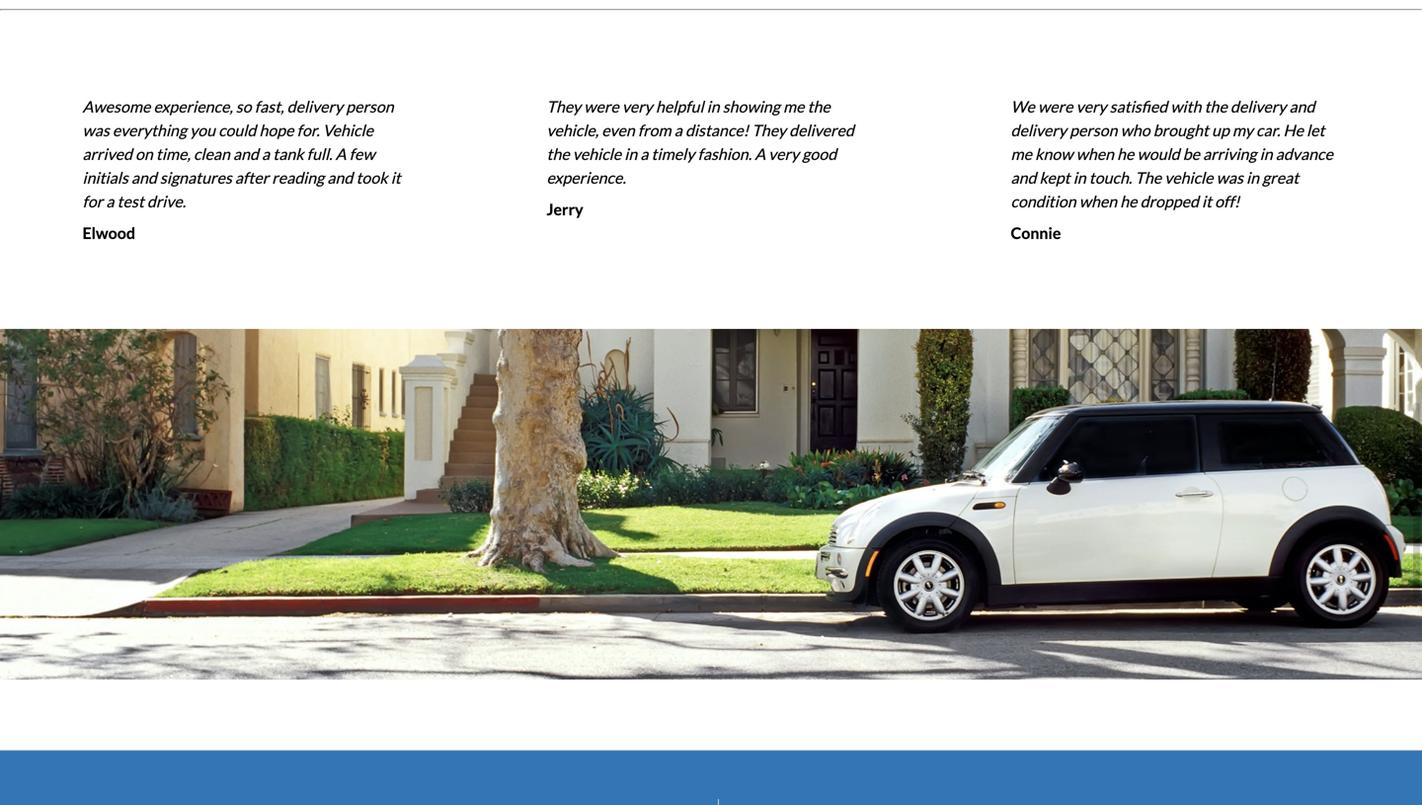 Task type: locate. For each thing, give the bounding box(es) containing it.
1 horizontal spatial were
[[1038, 97, 1073, 116]]

1 horizontal spatial delivery
[[1011, 120, 1067, 140]]

1 were from the left
[[584, 97, 619, 116]]

0 horizontal spatial were
[[584, 97, 619, 116]]

were inside they were very helpful in showing me the vehicle, even from a distance! they delivered the vehicle in a timely fashion. a very good experience.
[[584, 97, 619, 116]]

the up delivered
[[808, 97, 831, 116]]

it
[[391, 168, 401, 187], [1202, 192, 1212, 211]]

a
[[675, 120, 683, 140], [262, 144, 270, 163], [641, 144, 649, 163], [106, 192, 114, 211]]

brought
[[1154, 120, 1209, 140]]

a left tank
[[262, 144, 270, 163]]

a right full.
[[336, 144, 346, 163]]

and up condition
[[1011, 168, 1037, 187]]

when
[[1077, 144, 1115, 163], [1080, 192, 1118, 211]]

we
[[1011, 97, 1035, 116]]

were inside we were very satisfied with the delivery and delivery person who brought up my car. he let me know when he would be arriving in advance and kept in touch. the vehicle was in great condition when he dropped it off!
[[1038, 97, 1073, 116]]

delivered
[[790, 120, 854, 140]]

2 horizontal spatial the
[[1205, 97, 1228, 116]]

person inside we were very satisfied with the delivery and delivery person who brought up my car. he let me know when he would be arriving in advance and kept in touch. the vehicle was in great condition when he dropped it off!
[[1070, 120, 1118, 140]]

0 horizontal spatial person
[[346, 97, 394, 116]]

was up arrived
[[83, 120, 109, 140]]

delivery inside awesome experience, so fast, delivery person was everything you could hope for. vehicle arrived on time, clean and a tank full. a few initials and signatures after reading and took it for a test drive.
[[287, 97, 343, 116]]

0 vertical spatial he
[[1118, 144, 1135, 163]]

1 horizontal spatial was
[[1217, 168, 1244, 187]]

me left know
[[1011, 144, 1033, 163]]

person inside awesome experience, so fast, delivery person was everything you could hope for. vehicle arrived on time, clean and a tank full. a few initials and signatures after reading and took it for a test drive.
[[346, 97, 394, 116]]

timely
[[652, 144, 695, 163]]

very left good
[[769, 144, 799, 163]]

were right we
[[1038, 97, 1073, 116]]

person
[[346, 97, 394, 116], [1070, 120, 1118, 140]]

1 horizontal spatial vehicle
[[1165, 168, 1214, 187]]

a for few
[[336, 144, 346, 163]]

hope
[[259, 120, 294, 140]]

who
[[1121, 120, 1151, 140]]

experience.
[[547, 168, 626, 187]]

1 vertical spatial he
[[1121, 192, 1138, 211]]

the down vehicle,
[[547, 144, 570, 163]]

signatures
[[160, 168, 232, 187]]

a right fashion.
[[755, 144, 766, 163]]

it right took
[[391, 168, 401, 187]]

me inside we were very satisfied with the delivery and delivery person who brought up my car. he let me know when he would be arriving in advance and kept in touch. the vehicle was in great condition when he dropped it off!
[[1011, 144, 1033, 163]]

a down from
[[641, 144, 649, 163]]

2 horizontal spatial very
[[1077, 97, 1107, 116]]

it inside awesome experience, so fast, delivery person was everything you could hope for. vehicle arrived on time, clean and a tank full. a few initials and signatures after reading and took it for a test drive.
[[391, 168, 401, 187]]

clean
[[194, 144, 230, 163]]

time,
[[156, 144, 191, 163]]

in up the distance!
[[707, 97, 720, 116]]

0 vertical spatial it
[[391, 168, 401, 187]]

let
[[1307, 120, 1325, 140]]

were
[[584, 97, 619, 116], [1038, 97, 1073, 116]]

when down touch.
[[1080, 192, 1118, 211]]

it left off!
[[1202, 192, 1212, 211]]

drive.
[[147, 192, 186, 211]]

1 vertical spatial was
[[1217, 168, 1244, 187]]

was down arriving on the top right
[[1217, 168, 1244, 187]]

0 vertical spatial me
[[783, 97, 805, 116]]

were up even
[[584, 97, 619, 116]]

a for very
[[755, 144, 766, 163]]

he down who on the right top of page
[[1118, 144, 1135, 163]]

vehicle
[[573, 144, 622, 163], [1165, 168, 1214, 187]]

in right kept
[[1074, 168, 1087, 187]]

vehicle down be
[[1165, 168, 1214, 187]]

in
[[707, 97, 720, 116], [625, 144, 638, 163], [1260, 144, 1273, 163], [1074, 168, 1087, 187], [1247, 168, 1260, 187]]

were for delivery
[[1038, 97, 1073, 116]]

was inside we were very satisfied with the delivery and delivery person who brought up my car. he let me know when he would be arriving in advance and kept in touch. the vehicle was in great condition when he dropped it off!
[[1217, 168, 1244, 187]]

very
[[622, 97, 653, 116], [1077, 97, 1107, 116], [769, 144, 799, 163]]

1 horizontal spatial the
[[808, 97, 831, 116]]

could
[[218, 120, 256, 140]]

very left satisfied
[[1077, 97, 1107, 116]]

vehicle,
[[547, 120, 599, 140]]

1 vertical spatial person
[[1070, 120, 1118, 140]]

0 vertical spatial was
[[83, 120, 109, 140]]

0 horizontal spatial very
[[622, 97, 653, 116]]

person left who on the right top of page
[[1070, 120, 1118, 140]]

they up vehicle,
[[547, 97, 581, 116]]

they down showing
[[752, 120, 787, 140]]

you
[[190, 120, 215, 140]]

the up "up"
[[1205, 97, 1228, 116]]

the
[[808, 97, 831, 116], [1205, 97, 1228, 116], [547, 144, 570, 163]]

0 horizontal spatial a
[[336, 144, 346, 163]]

they
[[547, 97, 581, 116], [752, 120, 787, 140]]

a inside they were very helpful in showing me the vehicle, even from a distance! they delivered the vehicle in a timely fashion. a very good experience.
[[755, 144, 766, 163]]

1 vertical spatial they
[[752, 120, 787, 140]]

were for vehicle,
[[584, 97, 619, 116]]

me up delivered
[[783, 97, 805, 116]]

would
[[1138, 144, 1180, 163]]

everything
[[113, 120, 187, 140]]

1 vertical spatial me
[[1011, 144, 1033, 163]]

and
[[1290, 97, 1316, 116], [233, 144, 259, 163], [131, 168, 157, 187], [327, 168, 353, 187], [1011, 168, 1037, 187]]

took
[[356, 168, 388, 187]]

was
[[83, 120, 109, 140], [1217, 168, 1244, 187]]

0 horizontal spatial was
[[83, 120, 109, 140]]

the
[[1136, 168, 1162, 187]]

1 horizontal spatial me
[[1011, 144, 1033, 163]]

experience,
[[154, 97, 233, 116]]

full.
[[307, 144, 333, 163]]

me
[[783, 97, 805, 116], [1011, 144, 1033, 163]]

delivery
[[287, 97, 343, 116], [1231, 97, 1287, 116], [1011, 120, 1067, 140]]

1 vertical spatial vehicle
[[1165, 168, 1214, 187]]

be
[[1183, 144, 1200, 163]]

0 vertical spatial person
[[346, 97, 394, 116]]

0 horizontal spatial it
[[391, 168, 401, 187]]

1 horizontal spatial very
[[769, 144, 799, 163]]

he down touch.
[[1121, 192, 1138, 211]]

0 horizontal spatial vehicle
[[573, 144, 622, 163]]

person up vehicle
[[346, 97, 394, 116]]

very up from
[[622, 97, 653, 116]]

when up touch.
[[1077, 144, 1115, 163]]

he
[[1118, 144, 1135, 163], [1121, 192, 1138, 211]]

distance!
[[686, 120, 749, 140]]

a down helpful
[[675, 120, 683, 140]]

delivery up for.
[[287, 97, 343, 116]]

a right for
[[106, 192, 114, 211]]

0 horizontal spatial they
[[547, 97, 581, 116]]

delivery up car.
[[1231, 97, 1287, 116]]

0 vertical spatial vehicle
[[573, 144, 622, 163]]

fast,
[[255, 97, 284, 116]]

a
[[336, 144, 346, 163], [755, 144, 766, 163]]

very for helpful
[[622, 97, 653, 116]]

1 a from the left
[[336, 144, 346, 163]]

1 horizontal spatial a
[[755, 144, 766, 163]]

and up he
[[1290, 97, 1316, 116]]

1 horizontal spatial it
[[1202, 192, 1212, 211]]

a inside awesome experience, so fast, delivery person was everything you could hope for. vehicle arrived on time, clean and a tank full. a few initials and signatures after reading and took it for a test drive.
[[336, 144, 346, 163]]

0 horizontal spatial the
[[547, 144, 570, 163]]

good
[[803, 144, 837, 163]]

1 horizontal spatial they
[[752, 120, 787, 140]]

my
[[1233, 120, 1254, 140]]

2 a from the left
[[755, 144, 766, 163]]

after
[[235, 168, 269, 187]]

few
[[349, 144, 375, 163]]

initials
[[83, 168, 128, 187]]

2 were from the left
[[1038, 97, 1073, 116]]

very for satisfied
[[1077, 97, 1107, 116]]

1 horizontal spatial person
[[1070, 120, 1118, 140]]

test
[[117, 192, 144, 211]]

very inside we were very satisfied with the delivery and delivery person who brought up my car. he let me know when he would be arriving in advance and kept in touch. the vehicle was in great condition when he dropped it off!
[[1077, 97, 1107, 116]]

0 horizontal spatial me
[[783, 97, 805, 116]]

delivery up know
[[1011, 120, 1067, 140]]

vehicle up experience.
[[573, 144, 622, 163]]

0 horizontal spatial delivery
[[287, 97, 343, 116]]

1 vertical spatial it
[[1202, 192, 1212, 211]]



Task type: vqa. For each thing, say whether or not it's contained in the screenshot.
factors.
no



Task type: describe. For each thing, give the bounding box(es) containing it.
even
[[602, 120, 635, 140]]

so
[[236, 97, 252, 116]]

up
[[1212, 120, 1230, 140]]

tank
[[273, 144, 304, 163]]

vehicle
[[323, 120, 373, 140]]

arriving
[[1204, 144, 1257, 163]]

dropped
[[1141, 192, 1199, 211]]

was inside awesome experience, so fast, delivery person was everything you could hope for. vehicle arrived on time, clean and a tank full. a few initials and signatures after reading and took it for a test drive.
[[83, 120, 109, 140]]

he
[[1284, 120, 1304, 140]]

condition
[[1011, 192, 1077, 211]]

awesome experience, so fast, delivery person was everything you could hope for. vehicle arrived on time, clean and a tank full. a few initials and signatures after reading and took it for a test drive.
[[83, 97, 401, 211]]

with
[[1171, 97, 1202, 116]]

we were very satisfied with the delivery and delivery person who brought up my car. he let me know when he would be arriving in advance and kept in touch. the vehicle was in great condition when he dropped it off!
[[1011, 97, 1334, 211]]

elwood
[[83, 223, 135, 242]]

it inside we were very satisfied with the delivery and delivery person who brought up my car. he let me know when he would be arriving in advance and kept in touch. the vehicle was in great condition when he dropped it off!
[[1202, 192, 1212, 211]]

fashion.
[[698, 144, 752, 163]]

in left 'great'
[[1247, 168, 1260, 187]]

helpful
[[656, 97, 704, 116]]

arrived
[[83, 144, 132, 163]]

jerry
[[547, 199, 584, 219]]

showing
[[723, 97, 780, 116]]

1 vertical spatial when
[[1080, 192, 1118, 211]]

advance
[[1276, 144, 1334, 163]]

in down car.
[[1260, 144, 1273, 163]]

connie
[[1011, 223, 1062, 242]]

on
[[135, 144, 153, 163]]

the inside we were very satisfied with the delivery and delivery person who brought up my car. he let me know when he would be arriving in advance and kept in touch. the vehicle was in great condition when he dropped it off!
[[1205, 97, 1228, 116]]

from
[[638, 120, 672, 140]]

and down full.
[[327, 168, 353, 187]]

car.
[[1257, 120, 1281, 140]]

great
[[1263, 168, 1299, 187]]

in down even
[[625, 144, 638, 163]]

touch.
[[1090, 168, 1133, 187]]

satisfied
[[1110, 97, 1168, 116]]

for.
[[297, 120, 320, 140]]

and up after at left top
[[233, 144, 259, 163]]

they were very helpful in showing me the vehicle, even from a distance! they delivered the vehicle in a timely fashion. a very good experience.
[[547, 97, 854, 187]]

for
[[83, 192, 103, 211]]

and down on
[[131, 168, 157, 187]]

off!
[[1215, 192, 1240, 211]]

0 vertical spatial they
[[547, 97, 581, 116]]

vehicle inside we were very satisfied with the delivery and delivery person who brought up my car. he let me know when he would be arriving in advance and kept in touch. the vehicle was in great condition when he dropped it off!
[[1165, 168, 1214, 187]]

me inside they were very helpful in showing me the vehicle, even from a distance! they delivered the vehicle in a timely fashion. a very good experience.
[[783, 97, 805, 116]]

2 horizontal spatial delivery
[[1231, 97, 1287, 116]]

vehicle inside they were very helpful in showing me the vehicle, even from a distance! they delivered the vehicle in a timely fashion. a very good experience.
[[573, 144, 622, 163]]

awesome
[[83, 97, 151, 116]]

0 vertical spatial when
[[1077, 144, 1115, 163]]

kept
[[1040, 168, 1071, 187]]

reading
[[272, 168, 324, 187]]

know
[[1036, 144, 1074, 163]]



